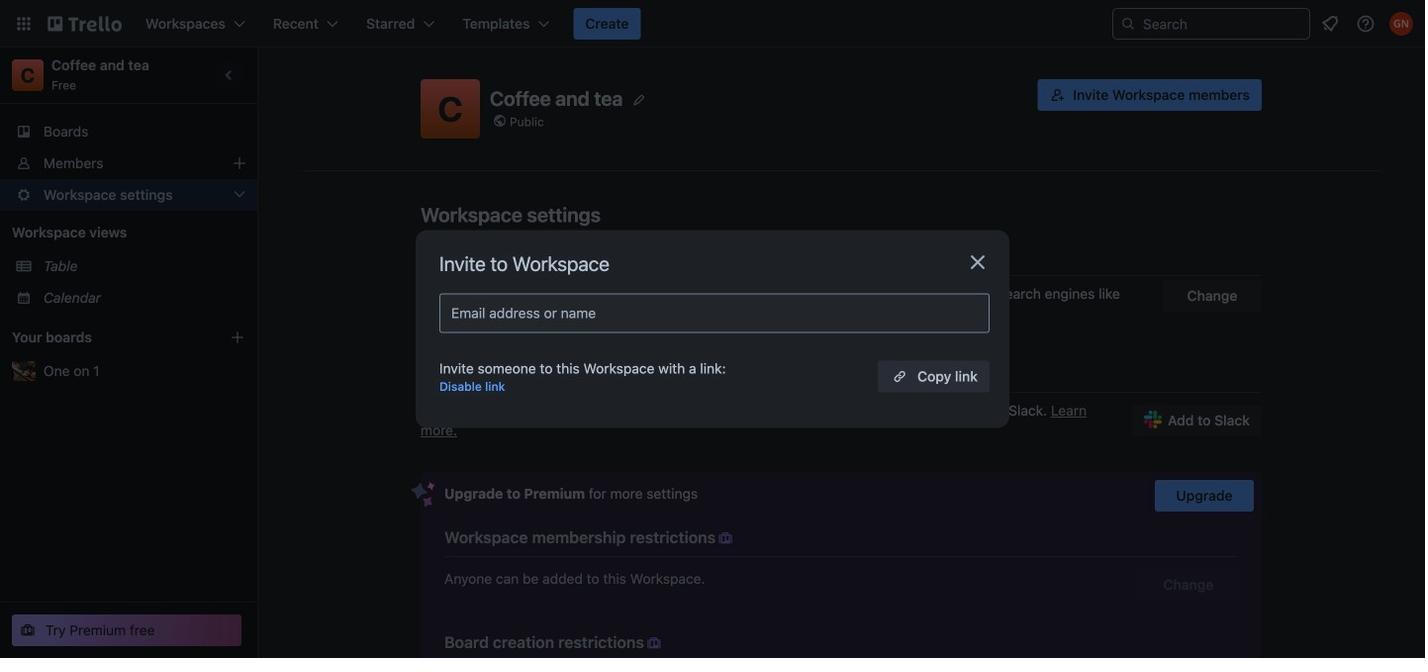 Task type: describe. For each thing, give the bounding box(es) containing it.
sm image
[[644, 634, 664, 653]]

0 notifications image
[[1319, 12, 1343, 36]]

Email address or name text field
[[451, 300, 986, 327]]

workspace navigation collapse icon image
[[216, 61, 244, 89]]

open information menu image
[[1356, 14, 1376, 34]]

sm image
[[716, 529, 736, 549]]

your boards with 1 items element
[[12, 326, 200, 350]]



Task type: vqa. For each thing, say whether or not it's contained in the screenshot.
Add board icon
yes



Task type: locate. For each thing, give the bounding box(es) containing it.
search image
[[1121, 16, 1137, 32]]

generic name (genericname34) image
[[1390, 12, 1414, 36]]

add board image
[[230, 330, 246, 346]]

primary element
[[0, 0, 1426, 48]]

Search field
[[1137, 10, 1310, 38]]

sparkle image
[[411, 482, 436, 508]]

close image
[[966, 250, 990, 274]]



